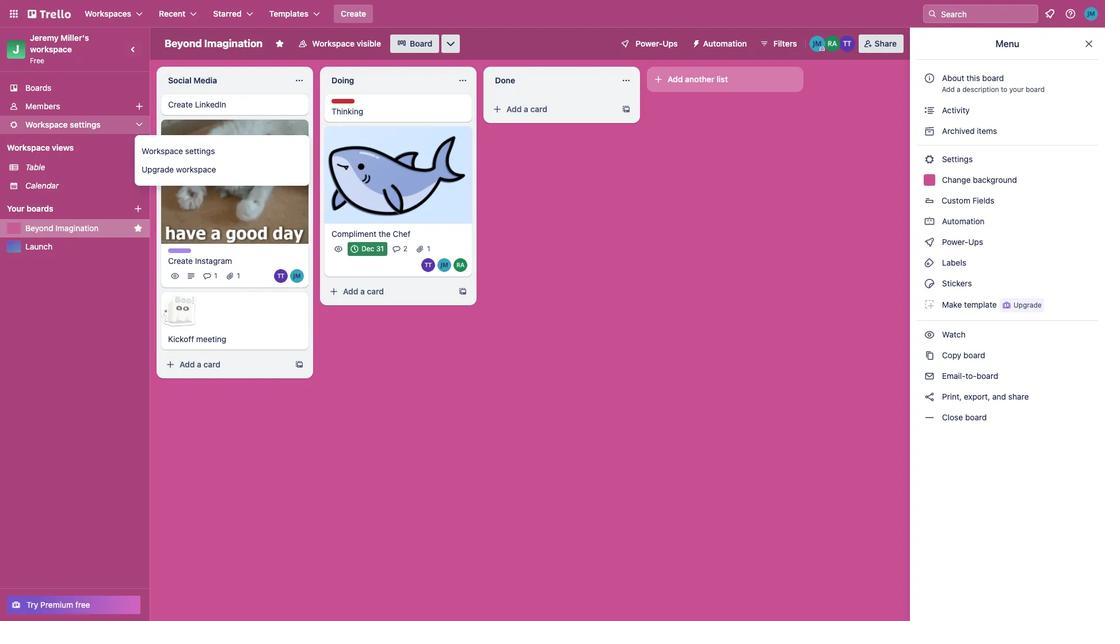 Task type: locate. For each thing, give the bounding box(es) containing it.
watch link
[[917, 326, 1098, 344]]

sm image for archived items
[[924, 126, 936, 137]]

share
[[875, 39, 897, 48]]

sm image for automation
[[924, 216, 936, 227]]

0 vertical spatial upgrade
[[142, 165, 174, 174]]

sm image for print, export, and share
[[924, 391, 936, 403]]

imagination up launch link
[[55, 223, 99, 233]]

filters
[[774, 39, 797, 48]]

add a card button for doing
[[325, 282, 454, 301]]

sm image for power-ups
[[924, 237, 936, 248]]

1 horizontal spatial settings
[[185, 146, 215, 156]]

1 vertical spatial add a card
[[343, 287, 384, 296]]

add a card button down kickoff meeting link
[[161, 356, 290, 374]]

0 notifications image
[[1043, 7, 1057, 21]]

1 vertical spatial settings
[[185, 146, 215, 156]]

add down kickoff
[[180, 360, 195, 370]]

sm image inside email-to-board link
[[924, 371, 936, 382]]

sm image for make template
[[924, 299, 936, 310]]

sm image inside automation button
[[687, 35, 703, 51]]

your boards
[[7, 204, 53, 214]]

premium
[[40, 600, 73, 610]]

beyond
[[165, 37, 202, 50], [25, 223, 53, 233]]

board
[[983, 73, 1004, 83], [1026, 85, 1045, 94], [964, 351, 985, 360], [977, 371, 999, 381], [965, 413, 987, 423]]

sm image inside stickers link
[[924, 278, 936, 290]]

make
[[942, 300, 962, 310]]

add down dec 31 checkbox
[[343, 287, 358, 296]]

open information menu image
[[1065, 8, 1077, 20]]

beyond up the launch
[[25, 223, 53, 233]]

sm image inside settings link
[[924, 154, 936, 165]]

1 horizontal spatial imagination
[[204, 37, 263, 50]]

workspace
[[30, 44, 72, 54], [176, 165, 216, 174]]

1 vertical spatial workspace settings
[[142, 146, 215, 156]]

0 horizontal spatial add a card button
[[161, 356, 290, 374]]

workspace down the workspace settings link
[[176, 165, 216, 174]]

upgrade inside upgrade button
[[1014, 301, 1042, 310]]

kickoff meeting link
[[168, 334, 302, 346]]

workspaces button
[[78, 5, 150, 23]]

terry turtle (terryturtle) image down compliment the chef link
[[421, 258, 435, 272]]

1 horizontal spatial upgrade
[[1014, 301, 1042, 310]]

custom
[[942, 196, 971, 206]]

board up to-
[[964, 351, 985, 360]]

0 vertical spatial add a card
[[507, 104, 548, 114]]

to
[[1001, 85, 1008, 94]]

thoughts
[[332, 99, 363, 108]]

archived items link
[[917, 122, 1098, 140]]

recent button
[[152, 5, 204, 23]]

1 horizontal spatial ups
[[969, 237, 983, 247]]

a down done text box
[[524, 104, 528, 114]]

card down done text box
[[531, 104, 548, 114]]

add a card down dec 31 checkbox
[[343, 287, 384, 296]]

1 horizontal spatial automation
[[940, 216, 985, 226]]

custom fields button
[[917, 192, 1098, 210]]

a
[[957, 85, 961, 94], [524, 104, 528, 114], [360, 287, 365, 296], [197, 360, 201, 370]]

settings down members link on the left of page
[[70, 120, 101, 130]]

1 horizontal spatial add a card
[[343, 287, 384, 296]]

create for create linkedin
[[168, 100, 193, 109]]

2 vertical spatial add a card button
[[161, 356, 290, 374]]

create linkedin
[[168, 100, 226, 109]]

7 sm image from the top
[[924, 350, 936, 362]]

board inside close board link
[[965, 413, 987, 423]]

a down dec 31 checkbox
[[360, 287, 365, 296]]

create from template… image for doing
[[458, 287, 467, 296]]

0 horizontal spatial automation
[[703, 39, 747, 48]]

add a card button down done text box
[[488, 100, 617, 119]]

create from template… image
[[622, 105, 631, 114], [458, 287, 467, 296]]

1 sm image from the top
[[924, 105, 936, 116]]

1 for 1
[[237, 272, 240, 281]]

create down 'social'
[[168, 100, 193, 109]]

add for done
[[507, 104, 522, 114]]

add a card button down '31'
[[325, 282, 454, 301]]

add for doing
[[343, 287, 358, 296]]

card down meeting
[[204, 360, 221, 370]]

1 horizontal spatial beyond
[[165, 37, 202, 50]]

2 sm image from the top
[[924, 126, 936, 137]]

0 vertical spatial power-ups
[[636, 39, 678, 48]]

2 horizontal spatial add a card button
[[488, 100, 617, 119]]

workspace down jeremy
[[30, 44, 72, 54]]

star or unstar board image
[[275, 39, 285, 48]]

fields
[[973, 196, 995, 206]]

table
[[25, 162, 45, 172]]

add another list
[[668, 74, 728, 84]]

sm image for activity
[[924, 105, 936, 116]]

workspace up the "table"
[[7, 143, 50, 153]]

1 horizontal spatial power-ups
[[940, 237, 986, 247]]

a down kickoff meeting
[[197, 360, 201, 370]]

board down export,
[[965, 413, 987, 423]]

sm image inside copy board link
[[924, 350, 936, 362]]

about this board add a description to your board
[[942, 73, 1045, 94]]

jeremy miller (jeremymiller198) image down compliment the chef link
[[438, 258, 451, 272]]

create down color: purple, title: none icon
[[168, 256, 193, 266]]

1 vertical spatial upgrade
[[1014, 301, 1042, 310]]

create instagram
[[168, 256, 232, 266]]

workspace inside workspace settings dropdown button
[[25, 120, 68, 130]]

settings up upgrade workspace
[[185, 146, 215, 156]]

0 vertical spatial ups
[[663, 39, 678, 48]]

beyond imagination down your boards with 2 items element
[[25, 223, 99, 233]]

0 horizontal spatial settings
[[70, 120, 101, 130]]

0 horizontal spatial 1
[[214, 272, 217, 281]]

0 vertical spatial create
[[341, 9, 366, 18]]

0 horizontal spatial ruby anderson (rubyanderson7) image
[[454, 258, 467, 272]]

jeremy miller (jeremymiller198) image right terry turtle (terryturtle) icon
[[290, 270, 304, 283]]

workspace views
[[7, 143, 74, 153]]

templates button
[[262, 5, 327, 23]]

3 sm image from the top
[[924, 216, 936, 227]]

views
[[52, 143, 74, 153]]

miller's
[[61, 33, 89, 43]]

0 horizontal spatial add a card
[[180, 360, 221, 370]]

1 horizontal spatial power-
[[942, 237, 969, 247]]

1 vertical spatial add a card button
[[325, 282, 454, 301]]

2 vertical spatial add a card
[[180, 360, 221, 370]]

0 vertical spatial power-
[[636, 39, 663, 48]]

add board image
[[134, 204, 143, 214]]

add down the about
[[942, 85, 955, 94]]

2 vertical spatial card
[[204, 360, 221, 370]]

sm image inside the labels 'link'
[[924, 257, 936, 269]]

pete ghost image
[[160, 293, 197, 330]]

add a card down done
[[507, 104, 548, 114]]

create
[[341, 9, 366, 18], [168, 100, 193, 109], [168, 256, 193, 266]]

add a card for doing
[[343, 287, 384, 296]]

add a card button
[[488, 100, 617, 119], [325, 282, 454, 301], [161, 356, 290, 374]]

sm image inside 'automation' link
[[924, 216, 936, 227]]

0 horizontal spatial terry turtle (terryturtle) image
[[421, 258, 435, 272]]

color: bold red, title: "thoughts" element
[[332, 99, 363, 108]]

1 horizontal spatial workspace
[[176, 165, 216, 174]]

launch
[[25, 242, 52, 252]]

ups down 'automation' link
[[969, 237, 983, 247]]

customize views image
[[445, 38, 457, 50]]

beyond down recent popup button
[[165, 37, 202, 50]]

add left another
[[668, 74, 683, 84]]

workspace inside jeremy miller's workspace free
[[30, 44, 72, 54]]

power-ups up labels
[[940, 237, 986, 247]]

email-
[[942, 371, 966, 381]]

jeremy miller (jeremymiller198) image
[[809, 36, 825, 52], [438, 258, 451, 272], [290, 270, 304, 283]]

labels
[[940, 258, 967, 268]]

list
[[717, 74, 728, 84]]

copy board link
[[917, 347, 1098, 365]]

1 horizontal spatial terry turtle (terryturtle) image
[[839, 36, 855, 52]]

0 horizontal spatial workspace
[[30, 44, 72, 54]]

upgrade inside "upgrade workspace" link
[[142, 165, 174, 174]]

1 right 2
[[427, 245, 430, 253]]

ups up add another list
[[663, 39, 678, 48]]

0 horizontal spatial beyond imagination
[[25, 223, 99, 233]]

0 horizontal spatial power-ups
[[636, 39, 678, 48]]

card for social media
[[204, 360, 221, 370]]

settings link
[[917, 150, 1098, 169]]

1 horizontal spatial 1
[[237, 272, 240, 281]]

2 horizontal spatial 1
[[427, 245, 430, 253]]

sm image for stickers
[[924, 278, 936, 290]]

upgrade up add board icon on the top
[[142, 165, 174, 174]]

terry turtle (terryturtle) image
[[839, 36, 855, 52], [421, 258, 435, 272]]

imagination down the starred popup button
[[204, 37, 263, 50]]

Search field
[[937, 5, 1038, 22]]

0 vertical spatial workspace
[[30, 44, 72, 54]]

beyond imagination down starred
[[165, 37, 263, 50]]

0 vertical spatial imagination
[[204, 37, 263, 50]]

sm image inside power-ups link
[[924, 237, 936, 248]]

1 horizontal spatial card
[[367, 287, 384, 296]]

0 horizontal spatial card
[[204, 360, 221, 370]]

workspace up upgrade workspace
[[142, 146, 183, 156]]

boards link
[[0, 79, 150, 97]]

0 horizontal spatial imagination
[[55, 223, 99, 233]]

1 horizontal spatial ruby anderson (rubyanderson7) image
[[824, 36, 840, 52]]

jeremy miller (jeremymiller198) image
[[1085, 7, 1098, 21]]

1 horizontal spatial beyond imagination
[[165, 37, 263, 50]]

a inside about this board add a description to your board
[[957, 85, 961, 94]]

sm image for close board
[[924, 412, 936, 424]]

create up workspace visible
[[341, 9, 366, 18]]

1 vertical spatial create
[[168, 100, 193, 109]]

members link
[[0, 97, 150, 116]]

boards
[[27, 204, 53, 214]]

a for social media
[[197, 360, 201, 370]]

close board link
[[917, 409, 1098, 427]]

1 horizontal spatial add a card button
[[325, 282, 454, 301]]

0 vertical spatial beyond imagination
[[165, 37, 263, 50]]

close board
[[940, 413, 987, 423]]

thinking
[[332, 107, 363, 116]]

add down done
[[507, 104, 522, 114]]

workspace navigation collapse icon image
[[126, 41, 142, 58]]

1 down instagram
[[214, 272, 217, 281]]

try
[[26, 600, 38, 610]]

ruby anderson (rubyanderson7) image
[[824, 36, 840, 52], [454, 258, 467, 272]]

8 sm image from the top
[[924, 391, 936, 403]]

0 horizontal spatial ups
[[663, 39, 678, 48]]

add a card button for social media
[[161, 356, 290, 374]]

sm image for settings
[[924, 154, 936, 165]]

0 horizontal spatial workspace settings
[[25, 120, 101, 130]]

0 vertical spatial beyond
[[165, 37, 202, 50]]

sm image inside the watch link
[[924, 329, 936, 341]]

0 vertical spatial create from template… image
[[622, 105, 631, 114]]

workspaces
[[85, 9, 131, 18]]

sm image inside the activity link
[[924, 105, 936, 116]]

sm image
[[924, 105, 936, 116], [924, 126, 936, 137], [924, 216, 936, 227], [924, 257, 936, 269], [924, 299, 936, 310], [924, 329, 936, 341], [924, 350, 936, 362], [924, 391, 936, 403]]

0 vertical spatial card
[[531, 104, 548, 114]]

sm image inside archived items link
[[924, 126, 936, 137]]

4 sm image from the top
[[924, 257, 936, 269]]

0 vertical spatial settings
[[70, 120, 101, 130]]

linkedin
[[195, 100, 226, 109]]

try premium free button
[[7, 596, 140, 615]]

2 vertical spatial create
[[168, 256, 193, 266]]

activity
[[940, 105, 970, 115]]

0 vertical spatial automation
[[703, 39, 747, 48]]

board up print, export, and share
[[977, 371, 999, 381]]

0 vertical spatial add a card button
[[488, 100, 617, 119]]

workspace settings down members link on the left of page
[[25, 120, 101, 130]]

1 vertical spatial terry turtle (terryturtle) image
[[421, 258, 435, 272]]

1 down create instagram link
[[237, 272, 240, 281]]

sm image for labels
[[924, 257, 936, 269]]

sm image
[[687, 35, 703, 51], [924, 154, 936, 165], [924, 237, 936, 248], [924, 278, 936, 290], [924, 371, 936, 382], [924, 412, 936, 424]]

media
[[194, 75, 217, 85]]

create linkedin link
[[168, 99, 302, 111]]

terry turtle (terryturtle) image right this member is an admin of this board. icon
[[839, 36, 855, 52]]

print,
[[942, 392, 962, 402]]

Done text field
[[488, 71, 615, 90]]

upgrade for upgrade
[[1014, 301, 1042, 310]]

stickers
[[940, 279, 972, 288]]

0 horizontal spatial upgrade
[[142, 165, 174, 174]]

jeremy miller (jeremymiller198) image right filters
[[809, 36, 825, 52]]

free
[[75, 600, 90, 610]]

6 sm image from the top
[[924, 329, 936, 341]]

upgrade for upgrade workspace
[[142, 165, 174, 174]]

workspace
[[312, 39, 355, 48], [25, 120, 68, 130], [7, 143, 50, 153], [142, 146, 183, 156]]

a down the about
[[957, 85, 961, 94]]

0 vertical spatial ruby anderson (rubyanderson7) image
[[824, 36, 840, 52]]

card down dec 31
[[367, 287, 384, 296]]

1 horizontal spatial workspace settings
[[142, 146, 215, 156]]

1 horizontal spatial create from template… image
[[622, 105, 631, 114]]

1 vertical spatial power-ups
[[940, 237, 986, 247]]

sm image inside "print, export, and share" link
[[924, 391, 936, 403]]

automation
[[703, 39, 747, 48], [940, 216, 985, 226]]

1 vertical spatial beyond
[[25, 223, 53, 233]]

terry turtle (terryturtle) image
[[274, 270, 288, 283]]

workspace settings up upgrade workspace
[[142, 146, 215, 156]]

j link
[[7, 40, 25, 59]]

create inside button
[[341, 9, 366, 18]]

1 vertical spatial create from template… image
[[458, 287, 467, 296]]

workspace down members
[[25, 120, 68, 130]]

5 sm image from the top
[[924, 299, 936, 310]]

automation down custom fields
[[940, 216, 985, 226]]

add for social media
[[180, 360, 195, 370]]

0 horizontal spatial create from template… image
[[458, 287, 467, 296]]

calendar
[[25, 181, 59, 191]]

template
[[964, 300, 997, 310]]

board up to
[[983, 73, 1004, 83]]

search image
[[928, 9, 937, 18]]

power-ups up add another list
[[636, 39, 678, 48]]

add a card down kickoff meeting
[[180, 360, 221, 370]]

2 horizontal spatial add a card
[[507, 104, 548, 114]]

sm image inside close board link
[[924, 412, 936, 424]]

1 vertical spatial card
[[367, 287, 384, 296]]

a for doing
[[360, 287, 365, 296]]

this
[[967, 73, 980, 83]]

workspace inside the workspace settings link
[[142, 146, 183, 156]]

2 horizontal spatial card
[[531, 104, 548, 114]]

done
[[495, 75, 515, 85]]

settings
[[70, 120, 101, 130], [185, 146, 215, 156]]

0 vertical spatial workspace settings
[[25, 120, 101, 130]]

upgrade down stickers link at the top of the page
[[1014, 301, 1042, 310]]

Social Media text field
[[161, 71, 288, 90]]

back to home image
[[28, 5, 71, 23]]

create for create
[[341, 9, 366, 18]]

create from template… image for done
[[622, 105, 631, 114]]

workspace settings inside dropdown button
[[25, 120, 101, 130]]

recent
[[159, 9, 186, 18]]

0 vertical spatial terry turtle (terryturtle) image
[[839, 36, 855, 52]]

labels link
[[917, 254, 1098, 272]]

automation up the list
[[703, 39, 747, 48]]

workspace left visible
[[312, 39, 355, 48]]

Dec 31 checkbox
[[348, 242, 387, 256]]

and
[[993, 392, 1006, 402]]

custom fields
[[942, 196, 995, 206]]

export,
[[964, 392, 990, 402]]

chef
[[393, 229, 411, 239]]

0 horizontal spatial power-
[[636, 39, 663, 48]]

to-
[[966, 371, 977, 381]]

1 vertical spatial beyond imagination
[[25, 223, 99, 233]]



Task type: describe. For each thing, give the bounding box(es) containing it.
social media
[[168, 75, 217, 85]]

board inside copy board link
[[964, 351, 985, 360]]

power-ups inside button
[[636, 39, 678, 48]]

jeremy miller's workspace free
[[30, 33, 91, 65]]

try premium free
[[26, 600, 90, 610]]

thinking link
[[332, 106, 465, 117]]

a for done
[[524, 104, 528, 114]]

social
[[168, 75, 192, 85]]

starred icon image
[[134, 224, 143, 233]]

activity link
[[917, 101, 1098, 120]]

create button
[[334, 5, 373, 23]]

1 vertical spatial ups
[[969, 237, 983, 247]]

change background
[[940, 175, 1017, 185]]

j
[[13, 43, 19, 56]]

imagination inside board name text field
[[204, 37, 263, 50]]

create for create instagram
[[168, 256, 193, 266]]

another
[[685, 74, 715, 84]]

your
[[1010, 85, 1024, 94]]

calendar link
[[25, 180, 143, 192]]

compliment the chef link
[[332, 228, 465, 240]]

change background link
[[917, 171, 1098, 189]]

email-to-board link
[[917, 367, 1098, 386]]

ups inside button
[[663, 39, 678, 48]]

doing
[[332, 75, 354, 85]]

settings inside dropdown button
[[70, 120, 101, 130]]

2
[[403, 245, 408, 253]]

boards
[[25, 83, 51, 93]]

primary element
[[0, 0, 1105, 28]]

sm image for email-to-board
[[924, 371, 936, 382]]

automation button
[[687, 35, 754, 53]]

0 horizontal spatial jeremy miller (jeremymiller198) image
[[290, 270, 304, 283]]

print, export, and share
[[940, 392, 1029, 402]]

beyond imagination link
[[25, 223, 129, 234]]

1 vertical spatial power-
[[942, 237, 969, 247]]

add inside button
[[668, 74, 683, 84]]

compliment the chef
[[332, 229, 411, 239]]

1 vertical spatial imagination
[[55, 223, 99, 233]]

dec
[[362, 245, 374, 253]]

filters button
[[756, 35, 801, 53]]

power- inside button
[[636, 39, 663, 48]]

1 vertical spatial workspace
[[176, 165, 216, 174]]

the
[[379, 229, 391, 239]]

add a card for done
[[507, 104, 548, 114]]

beyond inside board name text field
[[165, 37, 202, 50]]

power-ups button
[[613, 35, 685, 53]]

add a card button for done
[[488, 100, 617, 119]]

instagram
[[195, 256, 232, 266]]

archived items
[[940, 126, 997, 136]]

templates
[[269, 9, 309, 18]]

starred button
[[206, 5, 260, 23]]

board right your
[[1026, 85, 1045, 94]]

items
[[977, 126, 997, 136]]

members
[[25, 101, 60, 111]]

visible
[[357, 39, 381, 48]]

archived
[[942, 126, 975, 136]]

31
[[376, 245, 384, 253]]

workspace visible button
[[292, 35, 388, 53]]

upgrade button
[[1000, 299, 1044, 313]]

this member is an admin of this board. image
[[820, 47, 825, 52]]

add a card for social media
[[180, 360, 221, 370]]

change
[[942, 175, 971, 185]]

card for doing
[[367, 287, 384, 296]]

compliment
[[332, 229, 376, 239]]

watch
[[940, 330, 968, 340]]

upgrade workspace link
[[135, 161, 324, 179]]

sm image for copy board
[[924, 350, 936, 362]]

beyond imagination inside board name text field
[[165, 37, 263, 50]]

1 for 2
[[427, 245, 430, 253]]

jeremy
[[30, 33, 59, 43]]

workspace visible
[[312, 39, 381, 48]]

automation inside button
[[703, 39, 747, 48]]

create instagram link
[[168, 256, 302, 267]]

print, export, and share link
[[917, 388, 1098, 406]]

copy
[[942, 351, 962, 360]]

table link
[[25, 162, 143, 173]]

your boards with 2 items element
[[7, 202, 116, 216]]

0 horizontal spatial beyond
[[25, 223, 53, 233]]

stickers link
[[917, 275, 1098, 293]]

starred
[[213, 9, 242, 18]]

meeting
[[196, 335, 226, 345]]

launch link
[[25, 241, 143, 253]]

make template
[[940, 300, 997, 310]]

workspace inside workspace visible button
[[312, 39, 355, 48]]

free
[[30, 56, 44, 65]]

description
[[963, 85, 999, 94]]

share button
[[859, 35, 904, 53]]

share
[[1009, 392, 1029, 402]]

upgrade workspace
[[142, 165, 216, 174]]

background
[[973, 175, 1017, 185]]

add another list button
[[647, 67, 804, 92]]

1 horizontal spatial jeremy miller (jeremymiller198) image
[[438, 258, 451, 272]]

board inside email-to-board link
[[977, 371, 999, 381]]

dec 31
[[362, 245, 384, 253]]

email-to-board
[[940, 371, 999, 381]]

1 vertical spatial ruby anderson (rubyanderson7) image
[[454, 258, 467, 272]]

1 vertical spatial automation
[[940, 216, 985, 226]]

board
[[410, 39, 432, 48]]

power-ups link
[[917, 233, 1098, 252]]

color: purple, title: none image
[[168, 249, 191, 254]]

about
[[942, 73, 965, 83]]

Doing text field
[[325, 71, 451, 90]]

create from template… image
[[295, 361, 304, 370]]

Board name text field
[[159, 35, 269, 53]]

workspace settings button
[[0, 116, 150, 134]]

close
[[942, 413, 963, 423]]

card for done
[[531, 104, 548, 114]]

your
[[7, 204, 24, 214]]

2 horizontal spatial jeremy miller (jeremymiller198) image
[[809, 36, 825, 52]]

kickoff meeting
[[168, 335, 226, 345]]

add inside about this board add a description to your board
[[942, 85, 955, 94]]

menu
[[996, 39, 1020, 49]]

sm image for watch
[[924, 329, 936, 341]]

jeremy miller's workspace link
[[30, 33, 91, 54]]



Task type: vqa. For each thing, say whether or not it's contained in the screenshot.
second anything from right
no



